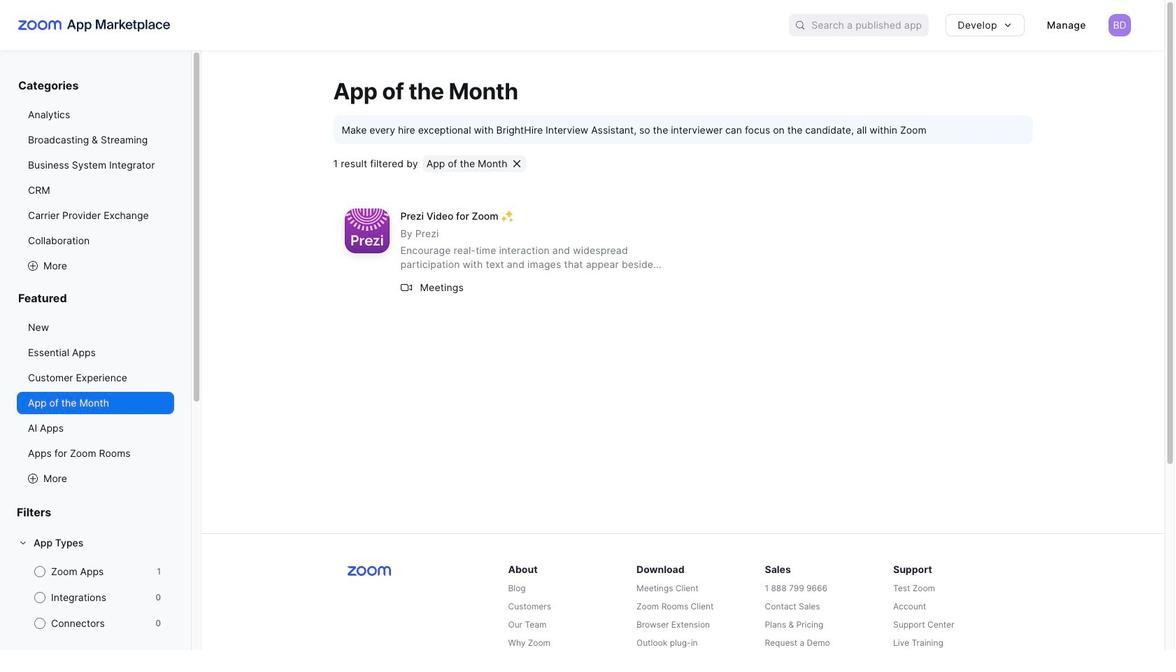 Task type: describe. For each thing, give the bounding box(es) containing it.
search a published app element
[[790, 14, 930, 36]]



Task type: vqa. For each thing, say whether or not it's contained in the screenshot.
Search a published app element on the top right
yes



Task type: locate. For each thing, give the bounding box(es) containing it.
banner
[[0, 0, 1165, 50]]

current user is barb dwyer element
[[1109, 14, 1132, 36]]

Search text field
[[812, 15, 930, 35]]



